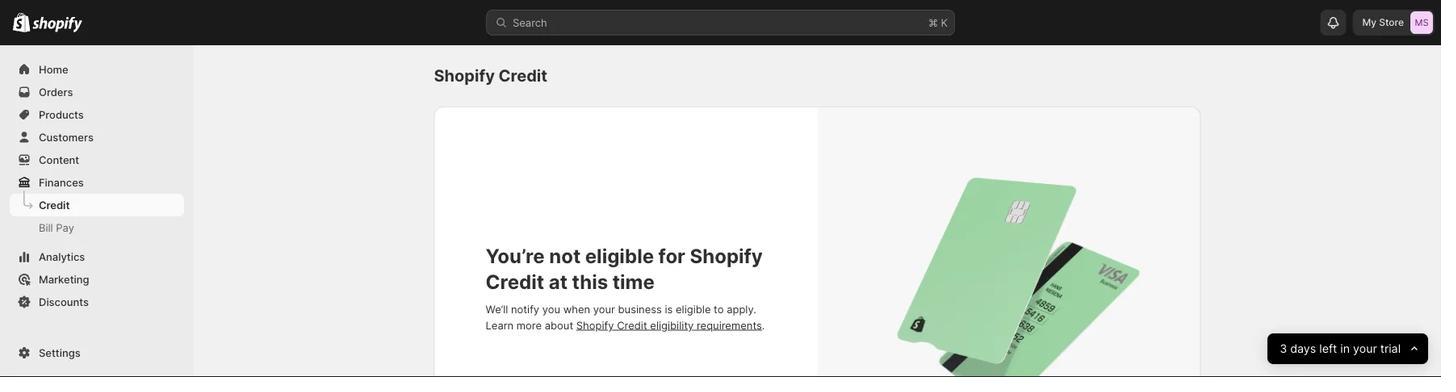 Task type: describe. For each thing, give the bounding box(es) containing it.
home
[[39, 63, 68, 75]]

1 horizontal spatial shopify image
[[32, 17, 83, 33]]

3 days left in your trial
[[1280, 342, 1401, 356]]

shopify for shopify credit
[[434, 66, 495, 86]]

credit down the 'search'
[[499, 66, 547, 86]]

my store
[[1362, 17, 1404, 28]]

to
[[714, 303, 724, 315]]

eligibility
[[650, 319, 694, 331]]

orders link
[[10, 81, 184, 103]]

products
[[39, 108, 84, 121]]

pay
[[56, 221, 74, 234]]

this
[[572, 270, 608, 293]]

bill
[[39, 221, 53, 234]]

products link
[[10, 103, 184, 126]]

your for business
[[593, 303, 615, 315]]

content link
[[10, 149, 184, 171]]

about
[[545, 319, 573, 331]]

when
[[563, 303, 590, 315]]

shopify inside you're not eligible for shopify credit at this time
[[690, 244, 763, 268]]

0 horizontal spatial shopify image
[[13, 13, 30, 32]]

for
[[658, 244, 685, 268]]

at
[[549, 270, 568, 293]]

time
[[613, 270, 655, 293]]

shopify credit card image
[[848, 148, 1171, 377]]

finances
[[39, 176, 84, 189]]

you're
[[486, 244, 545, 268]]

you're not eligible for shopify credit at this time
[[486, 244, 763, 293]]

shopify credit eligibility requirements .
[[576, 319, 765, 331]]

marketing link
[[10, 268, 184, 291]]

notify
[[511, 303, 539, 315]]

my
[[1362, 17, 1377, 28]]

discounts link
[[10, 291, 184, 313]]

settings link
[[10, 342, 184, 364]]

is
[[665, 303, 673, 315]]

days
[[1290, 342, 1316, 356]]

learn
[[486, 319, 514, 331]]

business
[[618, 303, 662, 315]]

shopify for shopify credit eligibility requirements .
[[576, 319, 614, 331]]

shopify credit
[[434, 66, 547, 86]]

shopify credit eligibility requirements link
[[576, 319, 762, 331]]

eligible inside you're not eligible for shopify credit at this time
[[585, 244, 654, 268]]

we'll
[[486, 303, 508, 315]]

trial
[[1380, 342, 1401, 356]]



Task type: vqa. For each thing, say whether or not it's contained in the screenshot.
dialog
no



Task type: locate. For each thing, give the bounding box(es) containing it.
.
[[762, 319, 765, 331]]

0 vertical spatial eligible
[[585, 244, 654, 268]]

credit
[[499, 66, 547, 86], [39, 199, 70, 211], [486, 270, 544, 293], [617, 319, 647, 331]]

your for trial
[[1353, 342, 1377, 356]]

bill pay
[[39, 221, 74, 234]]

analytics link
[[10, 245, 184, 268]]

eligible
[[585, 244, 654, 268], [676, 303, 711, 315]]

credit inside you're not eligible for shopify credit at this time
[[486, 270, 544, 293]]

2 vertical spatial shopify
[[576, 319, 614, 331]]

requirements
[[697, 319, 762, 331]]

your
[[593, 303, 615, 315], [1353, 342, 1377, 356]]

you
[[542, 303, 560, 315]]

bill pay link
[[10, 216, 184, 239]]

3 days left in your trial button
[[1267, 333, 1428, 364]]

store
[[1379, 17, 1404, 28]]

0 vertical spatial your
[[593, 303, 615, 315]]

home link
[[10, 58, 184, 81]]

1 vertical spatial your
[[1353, 342, 1377, 356]]

eligible right is
[[676, 303, 711, 315]]

credit down you're
[[486, 270, 544, 293]]

settings
[[39, 346, 80, 359]]

your inside we'll notify you when your business is eligible to apply. learn more about
[[593, 303, 615, 315]]

search
[[513, 16, 547, 29]]

my store image
[[1410, 11, 1433, 34]]

1 vertical spatial shopify
[[690, 244, 763, 268]]

eligible up time
[[585, 244, 654, 268]]

0 vertical spatial shopify
[[434, 66, 495, 86]]

0 horizontal spatial eligible
[[585, 244, 654, 268]]

k
[[941, 16, 948, 29]]

⌘ k
[[928, 16, 948, 29]]

eligible inside we'll notify you when your business is eligible to apply. learn more about
[[676, 303, 711, 315]]

1 horizontal spatial your
[[1353, 342, 1377, 356]]

0 horizontal spatial shopify
[[434, 66, 495, 86]]

credit up the bill pay
[[39, 199, 70, 211]]

3
[[1280, 342, 1287, 356]]

content
[[39, 153, 79, 166]]

shopify
[[434, 66, 495, 86], [690, 244, 763, 268], [576, 319, 614, 331]]

customers link
[[10, 126, 184, 149]]

credit link
[[10, 194, 184, 216]]

1 vertical spatial eligible
[[676, 303, 711, 315]]

0 horizontal spatial your
[[593, 303, 615, 315]]

more
[[517, 319, 542, 331]]

your right when
[[593, 303, 615, 315]]

1 horizontal spatial eligible
[[676, 303, 711, 315]]

apply.
[[727, 303, 756, 315]]

left
[[1319, 342, 1337, 356]]

⌘
[[928, 16, 938, 29]]

your right 'in'
[[1353, 342, 1377, 356]]

finances link
[[10, 171, 184, 194]]

in
[[1340, 342, 1350, 356]]

your inside dropdown button
[[1353, 342, 1377, 356]]

shopify image
[[13, 13, 30, 32], [32, 17, 83, 33]]

marketing
[[39, 273, 89, 285]]

orders
[[39, 86, 73, 98]]

analytics
[[39, 250, 85, 263]]

not
[[549, 244, 581, 268]]

1 horizontal spatial shopify
[[576, 319, 614, 331]]

we'll notify you when your business is eligible to apply. learn more about
[[486, 303, 756, 331]]

2 horizontal spatial shopify
[[690, 244, 763, 268]]

customers
[[39, 131, 94, 143]]

discounts
[[39, 295, 89, 308]]

credit down business
[[617, 319, 647, 331]]



